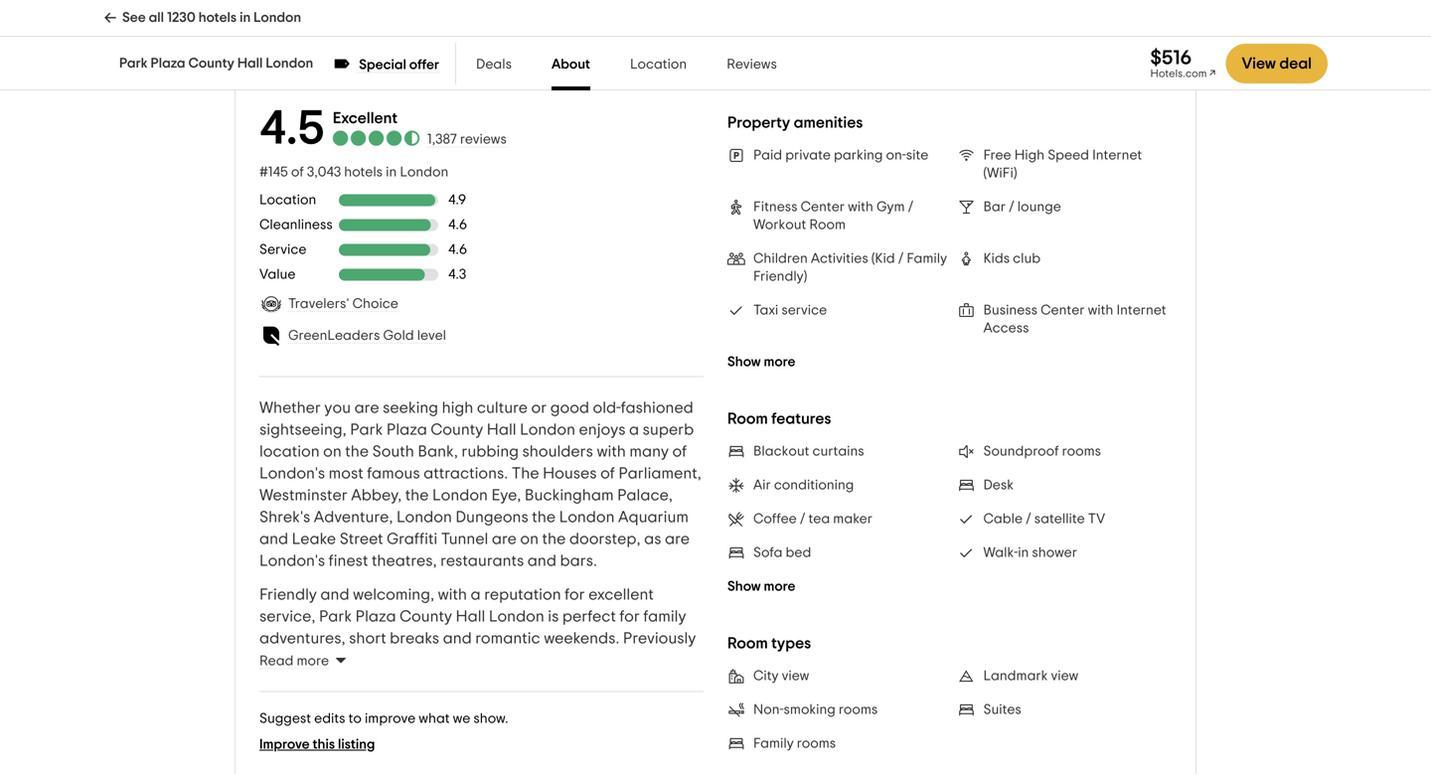 Task type: vqa. For each thing, say whether or not it's contained in the screenshot.
Tower
no



Task type: locate. For each thing, give the bounding box(es) containing it.
2 4.6 from the top
[[448, 243, 468, 257]]

#145 of 3,043 hotels in london
[[259, 165, 449, 179]]

room inside fitness center with gym / workout room
[[810, 218, 846, 232]]

1 vertical spatial london's
[[259, 553, 325, 569]]

room types
[[728, 636, 811, 652]]

bar
[[984, 200, 1006, 214]]

treating
[[570, 674, 629, 690]]

4.6 for cleanliness
[[448, 218, 468, 232]]

site
[[906, 149, 929, 163]]

park up short
[[319, 609, 352, 625]]

0 vertical spatial of
[[291, 165, 304, 179]]

in down at
[[554, 674, 567, 690]]

2 vertical spatial park
[[319, 609, 352, 625]]

london's down location
[[259, 465, 325, 481]]

0 horizontal spatial friendly
[[259, 587, 317, 603]]

a down its
[[387, 718, 397, 734]]

with right business
[[1088, 304, 1114, 318]]

are right as
[[665, 531, 690, 547]]

show down sofa
[[728, 580, 761, 594]]

1 vertical spatial plaza
[[387, 422, 427, 438]]

rooms down non-smoking rooms
[[797, 737, 836, 751]]

county down see all 1230 hotels in london
[[188, 57, 234, 71]]

2 vertical spatial for
[[682, 740, 702, 756]]

park
[[119, 57, 148, 71], [350, 422, 383, 438], [319, 609, 352, 625]]

and up under
[[334, 740, 362, 756]]

2 vertical spatial county
[[400, 609, 452, 625]]

the left hotel
[[403, 674, 426, 690]]

2 horizontal spatial rooms
[[1062, 445, 1101, 459]]

with left 'gym'
[[848, 200, 874, 214]]

view
[[1242, 56, 1276, 72]]

hotels right 3,043
[[344, 165, 383, 179]]

of down superb
[[672, 444, 687, 460]]

0 horizontal spatial for
[[565, 587, 585, 603]]

/ inside fitness center with gym / workout room
[[908, 200, 914, 214]]

1 vertical spatial hotels
[[344, 165, 383, 179]]

1 vertical spatial children
[[259, 762, 319, 774]]

0 vertical spatial for
[[565, 587, 585, 603]]

reviews
[[727, 58, 777, 72]]

dinner
[[632, 740, 678, 756]]

plaza down seeking
[[387, 422, 427, 438]]

is
[[548, 609, 559, 625]]

lounge
[[1018, 200, 1061, 214]]

superb
[[643, 422, 694, 438]]

4.3
[[448, 268, 466, 282]]

1 show from the top
[[728, 355, 761, 369]]

gym
[[877, 200, 905, 214]]

about right deals at the top left of the page
[[552, 58, 590, 72]]

#145
[[259, 165, 288, 179]]

1 horizontal spatial are
[[492, 531, 517, 547]]

1 horizontal spatial hall
[[456, 609, 485, 625]]

2 vertical spatial hall
[[456, 609, 485, 625]]

center right business
[[1041, 304, 1085, 318]]

show more down sofa
[[728, 580, 796, 594]]

1 horizontal spatial friendly
[[444, 652, 502, 668]]

county up breaks
[[400, 609, 452, 625]]

hall down see all 1230 hotels in london
[[237, 57, 263, 71]]

leake
[[292, 531, 336, 547]]

room up activities at the top right of page
[[810, 218, 846, 232]]

family
[[643, 609, 686, 625]]

/ for cable / satellite tv
[[1026, 512, 1032, 526]]

houses
[[543, 465, 597, 481]]

2 vertical spatial plaza
[[355, 609, 396, 625]]

1 vertical spatial hall
[[487, 422, 516, 438]]

internet inside business center with internet access
[[1117, 304, 1166, 318]]

with inside fitness center with gym / workout room
[[848, 200, 874, 214]]

in
[[240, 11, 251, 25], [386, 165, 397, 179], [1018, 546, 1029, 560], [554, 674, 567, 690]]

see all 1230 hotels in london link
[[103, 0, 301, 36]]

/ left tea
[[800, 512, 806, 526]]

0 horizontal spatial rooms
[[797, 737, 836, 751]]

lunch
[[556, 740, 596, 756]]

more down taxi service
[[764, 355, 796, 369]]

1 4.6 from the top
[[448, 218, 468, 232]]

culture
[[477, 400, 528, 416]]

level
[[417, 329, 446, 343]]

1 horizontal spatial hotels
[[344, 165, 383, 179]]

in left shower
[[1018, 546, 1029, 560]]

for up the perfect
[[565, 587, 585, 603]]

seeking
[[383, 400, 438, 416]]

1 vertical spatial park
[[350, 422, 383, 438]]

center for fitness
[[801, 200, 845, 214]]

1 horizontal spatial about
[[552, 58, 590, 72]]

includes
[[639, 696, 700, 712]]

previously
[[623, 630, 696, 646]]

0 horizontal spatial hall
[[237, 57, 263, 71]]

/ inside the children activities (kid / family friendly)
[[898, 252, 904, 266]]

london down 1,387
[[400, 165, 449, 179]]

suggest edits to improve what we show.
[[259, 712, 509, 726]]

sofa
[[753, 546, 783, 560]]

park down see
[[119, 57, 148, 71]]

maker
[[833, 512, 873, 526]]

0 vertical spatial park
[[119, 57, 148, 71]]

1 vertical spatial internet
[[1117, 304, 1166, 318]]

1 horizontal spatial children
[[632, 674, 691, 690]]

1 vertical spatial for
[[620, 609, 640, 625]]

about
[[259, 38, 326, 62], [552, 58, 590, 72]]

london's down leake
[[259, 553, 325, 569]]

center inside fitness center with gym / workout room
[[801, 200, 845, 214]]

1 vertical spatial room
[[728, 411, 768, 427]]

london up "park plaza county hall london"
[[254, 11, 301, 25]]

more down adventures,
[[297, 654, 329, 668]]

0 vertical spatial children
[[632, 674, 691, 690]]

internet inside free high speed internet (wifi)
[[1093, 149, 1142, 163]]

children down vouchers,
[[259, 762, 319, 774]]

room up blackout
[[728, 411, 768, 427]]

3,043
[[307, 165, 341, 179]]

center up workout
[[801, 200, 845, 214]]

0 horizontal spatial view
[[782, 669, 809, 683]]

2 vertical spatial more
[[297, 654, 329, 668]]

service
[[782, 304, 827, 318]]

park up south
[[350, 422, 383, 438]]

city
[[753, 669, 779, 683]]

park inside whether you are seeking high culture or good old-fashioned sightseeing, park plaza county hall london enjoys a superb location on the south bank, rubbing shoulders with many of london's most famous attractions. the houses of parliament, westminster abbey, the london eye, buckingham palace, shrek's adventure, london dungeons the london aquarium and leake street graffiti tunnel are on the doorstep, as are london's finest theatres, restaurants and bars.
[[350, 422, 383, 438]]

1 vertical spatial location
[[259, 193, 316, 207]]

travelers'
[[288, 297, 349, 311]]

hotels right the 1230
[[199, 11, 237, 25]]

show more
[[728, 355, 796, 369], [728, 580, 796, 594]]

for down excellent at the left bottom of the page
[[620, 609, 640, 625]]

/ right (kid at the top
[[898, 252, 904, 266]]

hotels
[[199, 11, 237, 25], [344, 165, 383, 179]]

london down reputation on the left of the page
[[489, 609, 545, 625]]

many
[[630, 444, 669, 460]]

2 horizontal spatial hall
[[487, 422, 516, 438]]

activities
[[811, 252, 869, 266]]

about down see all 1230 hotels in london
[[259, 38, 326, 62]]

air conditioning
[[753, 479, 854, 493]]

view
[[782, 669, 809, 683], [1051, 669, 1079, 683]]

2 horizontal spatial of
[[672, 444, 687, 460]]

good
[[550, 400, 589, 416]]

for right dinner
[[682, 740, 702, 756]]

gold
[[383, 329, 414, 343]]

through
[[321, 696, 379, 712]]

reviews
[[460, 133, 507, 147]]

internet for free high speed internet (wifi)
[[1093, 149, 1142, 163]]

0 vertical spatial 4.6
[[448, 218, 468, 232]]

children
[[632, 674, 691, 690], [259, 762, 319, 774]]

0 vertical spatial show
[[728, 355, 761, 369]]

location up cleanliness
[[259, 193, 316, 207]]

0 vertical spatial a
[[629, 422, 639, 438]]

hall up romantic
[[456, 609, 485, 625]]

graffiti
[[387, 531, 438, 547]]

more down sofa bed at the right bottom
[[764, 580, 796, 594]]

fitness
[[753, 200, 798, 214]]

0 vertical spatial rooms
[[1062, 445, 1101, 459]]

bank,
[[418, 444, 458, 460]]

view right city
[[782, 669, 809, 683]]

of right #145
[[291, 165, 304, 179]]

on up most
[[323, 444, 342, 460]]

1 horizontal spatial rooms
[[839, 703, 878, 717]]

landmark
[[984, 669, 1048, 683]]

0 vertical spatial london's
[[259, 465, 325, 481]]

2 show from the top
[[728, 580, 761, 594]]

0 vertical spatial show more
[[728, 355, 796, 369]]

0 vertical spatial friendly
[[259, 587, 317, 603]]

0 vertical spatial location
[[630, 58, 687, 72]]

1 vertical spatial show more
[[728, 580, 796, 594]]

12.
[[369, 762, 387, 774]]

2 horizontal spatial a
[[629, 422, 639, 438]]

kids
[[984, 252, 1010, 266]]

center
[[801, 200, 845, 214], [1041, 304, 1085, 318]]

with down enjoys
[[597, 444, 626, 460]]

of right houses
[[600, 465, 615, 481]]

friendly up service, on the left bottom
[[259, 587, 317, 603]]

county down the high at the bottom of the page
[[431, 422, 483, 438]]

1 vertical spatial 4.6
[[448, 243, 468, 257]]

2 vertical spatial a
[[387, 718, 397, 734]]

plaza up short
[[355, 609, 396, 625]]

breakfast,
[[478, 740, 553, 756]]

0 horizontal spatial center
[[801, 200, 845, 214]]

1 horizontal spatial for
[[620, 609, 640, 625]]

0 horizontal spatial location
[[259, 193, 316, 207]]

2 view from the left
[[1051, 669, 1079, 683]]

a down restaurants
[[471, 587, 481, 603]]

1 vertical spatial a
[[471, 587, 481, 603]]

0 vertical spatial internet
[[1093, 149, 1142, 163]]

/ right bar
[[1009, 200, 1015, 214]]

children up includes
[[632, 674, 691, 690]]

aquarium
[[618, 509, 689, 525]]

1 vertical spatial rooms
[[839, 703, 878, 717]]

high
[[442, 400, 474, 416]]

county inside the friendly and welcoming, with a reputation for excellent service, park plaza county hall london is perfect for family adventures, short breaks and romantic weekends. previously awarded the 'best family friendly hotel' at the hrs hotel excellence awards, the hotel specialises in treating children like vips through its family getaway package, which includes accommodation, a children's gift bag, food and drink vouchers, and complimentary breakfast, lunch and dinner for children under 12.
[[400, 609, 452, 625]]

plaza down all
[[151, 57, 185, 71]]

0 horizontal spatial on
[[323, 444, 342, 460]]

hotels for 1230
[[199, 11, 237, 25]]

drink
[[613, 718, 650, 734]]

sofa bed
[[753, 546, 811, 560]]

improve
[[259, 738, 310, 752]]

reputation
[[484, 587, 561, 603]]

0 horizontal spatial a
[[387, 718, 397, 734]]

improve this listing
[[259, 738, 375, 752]]

4.6 for service
[[448, 243, 468, 257]]

0 vertical spatial center
[[801, 200, 845, 214]]

1 horizontal spatial center
[[1041, 304, 1085, 318]]

/ right the cable
[[1026, 512, 1032, 526]]

show down taxi
[[728, 355, 761, 369]]

friendly up hotel
[[444, 652, 502, 668]]

0 horizontal spatial hotels
[[199, 11, 237, 25]]

with down restaurants
[[438, 587, 467, 603]]

2 vertical spatial of
[[600, 465, 615, 481]]

landmark view
[[984, 669, 1079, 683]]

view for city view
[[782, 669, 809, 683]]

0 vertical spatial room
[[810, 218, 846, 232]]

/ right 'gym'
[[908, 200, 914, 214]]

family down non-
[[753, 737, 794, 751]]

2 vertical spatial rooms
[[797, 737, 836, 751]]

on down dungeons
[[520, 531, 539, 547]]

center inside business center with internet access
[[1041, 304, 1085, 318]]

hall inside the friendly and welcoming, with a reputation for excellent service, park plaza county hall london is perfect for family adventures, short breaks and romantic weekends. previously awarded the 'best family friendly hotel' at the hrs hotel excellence awards, the hotel specialises in treating children like vips through its family getaway package, which includes accommodation, a children's gift bag, food and drink vouchers, and complimentary breakfast, lunch and dinner for children under 12.
[[456, 609, 485, 625]]

1 horizontal spatial a
[[471, 587, 481, 603]]

2 horizontal spatial for
[[682, 740, 702, 756]]

0 horizontal spatial are
[[354, 400, 379, 416]]

taxi
[[753, 304, 779, 318]]

4.6
[[448, 218, 468, 232], [448, 243, 468, 257]]

are down dungeons
[[492, 531, 517, 547]]

of
[[291, 165, 304, 179], [672, 444, 687, 460], [600, 465, 615, 481]]

greenleaders gold level
[[288, 329, 446, 343]]

1 vertical spatial county
[[431, 422, 483, 438]]

1 horizontal spatial of
[[600, 465, 615, 481]]

view right landmark
[[1051, 669, 1079, 683]]

private
[[785, 149, 831, 163]]

sightseeing,
[[259, 422, 347, 438]]

4.6 down 4.9
[[448, 218, 468, 232]]

room up city
[[728, 636, 768, 652]]

taxi service
[[753, 304, 827, 318]]

like
[[259, 696, 283, 712]]

internet
[[1093, 149, 1142, 163], [1117, 304, 1166, 318]]

in inside the friendly and welcoming, with a reputation for excellent service, park plaza county hall london is perfect for family adventures, short breaks and romantic weekends. previously awarded the 'best family friendly hotel' at the hrs hotel excellence awards, the hotel specialises in treating children like vips through its family getaway package, which includes accommodation, a children's gift bag, food and drink vouchers, and complimentary breakfast, lunch and dinner for children under 12.
[[554, 674, 567, 690]]

children activities (kid / family friendly)
[[753, 252, 947, 284]]

and down which
[[581, 718, 610, 734]]

1 horizontal spatial view
[[1051, 669, 1079, 683]]

in up "park plaza county hall london"
[[240, 11, 251, 25]]

family up children's
[[402, 696, 448, 712]]

bag,
[[506, 718, 540, 734]]

awards,
[[341, 674, 399, 690]]

bed
[[786, 546, 811, 560]]

rooms right soundproof
[[1062, 445, 1101, 459]]

romantic
[[475, 630, 540, 646]]

2 london's from the top
[[259, 553, 325, 569]]

family inside the children activities (kid / family friendly)
[[907, 252, 947, 266]]

1 vertical spatial show
[[728, 580, 761, 594]]

1 view from the left
[[782, 669, 809, 683]]

rooms right smoking
[[839, 703, 878, 717]]

0 vertical spatial more
[[764, 355, 796, 369]]

a
[[629, 422, 639, 438], [471, 587, 481, 603], [387, 718, 397, 734]]

amenities
[[794, 115, 863, 131]]

a up many
[[629, 422, 639, 438]]

with inside whether you are seeking high culture or good old-fashioned sightseeing, park plaza county hall london enjoys a superb location on the south bank, rubbing shoulders with many of london's most famous attractions. the houses of parliament, westminster abbey, the london eye, buckingham palace, shrek's adventure, london dungeons the london aquarium and leake street graffiti tunnel are on the doorstep, as are london's finest theatres, restaurants and bars.
[[597, 444, 626, 460]]

breaks
[[390, 630, 439, 646]]

plaza inside the friendly and welcoming, with a reputation for excellent service, park plaza county hall london is perfect for family adventures, short breaks and romantic weekends. previously awarded the 'best family friendly hotel' at the hrs hotel excellence awards, the hotel specialises in treating children like vips through its family getaway package, which includes accommodation, a children's gift bag, food and drink vouchers, and complimentary breakfast, lunch and dinner for children under 12.
[[355, 609, 396, 625]]

location left the reviews
[[630, 58, 687, 72]]

0 vertical spatial hotels
[[199, 11, 237, 25]]

hall down culture at the left bottom of the page
[[487, 422, 516, 438]]

2 vertical spatial room
[[728, 636, 768, 652]]

0 vertical spatial hall
[[237, 57, 263, 71]]

1 vertical spatial on
[[520, 531, 539, 547]]

family right (kid at the top
[[907, 252, 947, 266]]

are right you
[[354, 400, 379, 416]]

4.6 up 4.3
[[448, 243, 468, 257]]

1 vertical spatial center
[[1041, 304, 1085, 318]]

room features
[[728, 411, 832, 427]]

show more down taxi
[[728, 355, 796, 369]]



Task type: describe. For each thing, give the bounding box(es) containing it.
london down see all 1230 hotels in london
[[266, 57, 313, 71]]

room for room features
[[728, 411, 768, 427]]

restaurants
[[440, 553, 524, 569]]

suites
[[984, 703, 1022, 717]]

1 vertical spatial of
[[672, 444, 687, 460]]

south
[[372, 444, 414, 460]]

westminster
[[259, 487, 348, 503]]

children's
[[401, 718, 473, 734]]

short
[[349, 630, 386, 646]]

high
[[1015, 149, 1045, 163]]

hotel
[[633, 652, 673, 668]]

city view
[[753, 669, 809, 683]]

at
[[552, 652, 568, 668]]

1 horizontal spatial location
[[630, 58, 687, 72]]

and left 'bars.' on the bottom of the page
[[528, 553, 557, 569]]

business center with internet access
[[984, 304, 1166, 335]]

theatres,
[[372, 553, 437, 569]]

speed
[[1048, 149, 1089, 163]]

plaza inside whether you are seeking high culture or good old-fashioned sightseeing, park plaza county hall london enjoys a superb location on the south bank, rubbing shoulders with many of london's most famous attractions. the houses of parliament, westminster abbey, the london eye, buckingham palace, shrek's adventure, london dungeons the london aquarium and leake street graffiti tunnel are on the doorstep, as are london's finest theatres, restaurants and bars.
[[387, 422, 427, 438]]

family down breaks
[[395, 652, 441, 668]]

london down the buckingham
[[559, 509, 615, 525]]

view deal button
[[1226, 44, 1328, 83]]

doorstep,
[[569, 531, 641, 547]]

london up graffiti
[[397, 509, 452, 525]]

0 vertical spatial plaza
[[151, 57, 185, 71]]

whether you are seeking high culture or good old-fashioned sightseeing, park plaza county hall london enjoys a superb location on the south bank, rubbing shoulders with many of london's most famous attractions. the houses of parliament, westminster abbey, the london eye, buckingham palace, shrek's adventure, london dungeons the london aquarium and leake street graffiti tunnel are on the doorstep, as are london's finest theatres, restaurants and bars.
[[259, 400, 702, 569]]

air
[[753, 479, 771, 493]]

improve this listing link
[[259, 738, 375, 752]]

1,387 reviews
[[427, 133, 507, 147]]

and down finest
[[320, 587, 349, 603]]

0 vertical spatial county
[[188, 57, 234, 71]]

value
[[259, 268, 296, 282]]

non-smoking rooms
[[753, 703, 878, 717]]

view deal
[[1242, 56, 1312, 72]]

park inside the friendly and welcoming, with a reputation for excellent service, park plaza county hall london is perfect for family adventures, short breaks and romantic weekends. previously awarded the 'best family friendly hotel' at the hrs hotel excellence awards, the hotel specialises in treating children like vips through its family getaway package, which includes accommodation, a children's gift bag, food and drink vouchers, and complimentary breakfast, lunch and dinner for children under 12.
[[319, 609, 352, 625]]

conditioning
[[774, 479, 854, 493]]

dungeons
[[456, 509, 529, 525]]

excellent
[[333, 110, 398, 126]]

parliament,
[[619, 465, 702, 481]]

the down the famous
[[405, 487, 429, 503]]

internet for business center with internet access
[[1117, 304, 1166, 318]]

1 vertical spatial friendly
[[444, 652, 502, 668]]

0 horizontal spatial children
[[259, 762, 319, 774]]

children
[[753, 252, 808, 266]]

edits
[[314, 712, 345, 726]]

/ for bar / lounge
[[1009, 200, 1015, 214]]

curtains
[[813, 445, 864, 459]]

travelers' choice
[[288, 297, 398, 311]]

2 show more from the top
[[728, 580, 796, 594]]

the down weekends.
[[571, 652, 595, 668]]

2 horizontal spatial are
[[665, 531, 690, 547]]

under
[[322, 762, 365, 774]]

1 vertical spatial more
[[764, 580, 796, 594]]

improve
[[365, 712, 416, 726]]

friendly and welcoming, with a reputation for excellent service, park plaza county hall london is perfect for family adventures, short breaks and romantic weekends. previously awarded the 'best family friendly hotel' at the hrs hotel excellence awards, the hotel specialises in treating children like vips through its family getaway package, which includes accommodation, a children's gift bag, food and drink vouchers, and complimentary breakfast, lunch and dinner for children under 12.
[[259, 587, 702, 774]]

old-
[[593, 400, 621, 416]]

club
[[1013, 252, 1041, 266]]

deals
[[476, 58, 512, 72]]

as
[[644, 531, 662, 547]]

non-
[[753, 703, 784, 717]]

coffee
[[753, 512, 797, 526]]

its
[[382, 696, 399, 712]]

gift
[[477, 718, 503, 734]]

whether
[[259, 400, 321, 416]]

0 horizontal spatial about
[[259, 38, 326, 62]]

blackout
[[753, 445, 810, 459]]

most
[[329, 465, 364, 481]]

excellence
[[259, 674, 338, 690]]

parking
[[834, 149, 883, 163]]

kids club
[[984, 252, 1041, 266]]

desk
[[984, 479, 1014, 493]]

1 show more from the top
[[728, 355, 796, 369]]

on-
[[886, 149, 906, 163]]

room for room types
[[728, 636, 768, 652]]

london down the attractions.
[[432, 487, 488, 503]]

finest
[[329, 553, 368, 569]]

in down the "excellent"
[[386, 165, 397, 179]]

center for business
[[1041, 304, 1085, 318]]

read
[[259, 654, 294, 668]]

a inside whether you are seeking high culture or good old-fashioned sightseeing, park plaza county hall london enjoys a superb location on the south bank, rubbing shoulders with many of london's most famous attractions. the houses of parliament, westminster abbey, the london eye, buckingham palace, shrek's adventure, london dungeons the london aquarium and leake street graffiti tunnel are on the doorstep, as are london's finest theatres, restaurants and bars.
[[629, 422, 639, 438]]

london inside the friendly and welcoming, with a reputation for excellent service, park plaza county hall london is perfect for family adventures, short breaks and romantic weekends. previously awarded the 'best family friendly hotel' at the hrs hotel excellence awards, the hotel specialises in treating children like vips through its family getaway package, which includes accommodation, a children's gift bag, food and drink vouchers, and complimentary breakfast, lunch and dinner for children under 12.
[[489, 609, 545, 625]]

perfect
[[563, 609, 616, 625]]

business
[[984, 304, 1038, 318]]

specialises
[[470, 674, 551, 690]]

awarded
[[259, 652, 325, 668]]

0 horizontal spatial of
[[291, 165, 304, 179]]

hotels for 3,043
[[344, 165, 383, 179]]

or
[[531, 400, 547, 416]]

choice
[[352, 297, 398, 311]]

and right breaks
[[443, 630, 472, 646]]

the up 'bars.' on the bottom of the page
[[542, 531, 566, 547]]

$516
[[1151, 48, 1192, 68]]

1 london's from the top
[[259, 465, 325, 481]]

workout
[[753, 218, 806, 232]]

county inside whether you are seeking high culture or good old-fashioned sightseeing, park plaza county hall london enjoys a superb location on the south bank, rubbing shoulders with many of london's most famous attractions. the houses of parliament, westminster abbey, the london eye, buckingham palace, shrek's adventure, london dungeons the london aquarium and leake street graffiti tunnel are on the doorstep, as are london's finest theatres, restaurants and bars.
[[431, 422, 483, 438]]

rooms for soundproof rooms
[[1062, 445, 1101, 459]]

walk-in shower
[[984, 546, 1078, 560]]

hall inside whether you are seeking high culture or good old-fashioned sightseeing, park plaza county hall london enjoys a superb location on the south bank, rubbing shoulders with many of london's most famous attractions. the houses of parliament, westminster abbey, the london eye, buckingham palace, shrek's adventure, london dungeons the london aquarium and leake street graffiti tunnel are on the doorstep, as are london's finest theatres, restaurants and bars.
[[487, 422, 516, 438]]

what
[[419, 712, 450, 726]]

rooms for family rooms
[[797, 737, 836, 751]]

rubbing
[[462, 444, 519, 460]]

the down the buckingham
[[532, 509, 556, 525]]

deal
[[1280, 56, 1312, 72]]

family rooms
[[753, 737, 836, 751]]

the up most
[[345, 444, 369, 460]]

free high speed internet (wifi)
[[984, 149, 1142, 180]]

free
[[984, 149, 1012, 163]]

special offer
[[359, 58, 439, 72]]

welcoming,
[[353, 587, 434, 603]]

with inside business center with internet access
[[1088, 304, 1114, 318]]

which
[[594, 696, 636, 712]]

'best
[[356, 652, 391, 668]]

and down shrek's
[[259, 531, 288, 547]]

the left 'best
[[329, 652, 352, 668]]

0 vertical spatial on
[[323, 444, 342, 460]]

street
[[340, 531, 383, 547]]

view for landmark view
[[1051, 669, 1079, 683]]

special
[[359, 58, 406, 72]]

accommodation,
[[259, 718, 384, 734]]

listing
[[338, 738, 375, 752]]

cleanliness
[[259, 218, 333, 232]]

weekends.
[[544, 630, 620, 646]]

and down drink on the left of page
[[599, 740, 628, 756]]

paid private parking on-site
[[753, 149, 929, 163]]

satellite
[[1035, 512, 1085, 526]]

london down or on the left of page
[[520, 422, 576, 438]]

1 horizontal spatial on
[[520, 531, 539, 547]]

with inside the friendly and welcoming, with a reputation for excellent service, park plaza county hall london is perfect for family adventures, short breaks and romantic weekends. previously awarded the 'best family friendly hotel' at the hrs hotel excellence awards, the hotel specialises in treating children like vips through its family getaway package, which includes accommodation, a children's gift bag, food and drink vouchers, and complimentary breakfast, lunch and dinner for children under 12.
[[438, 587, 467, 603]]

/ for coffee / tea maker
[[800, 512, 806, 526]]



